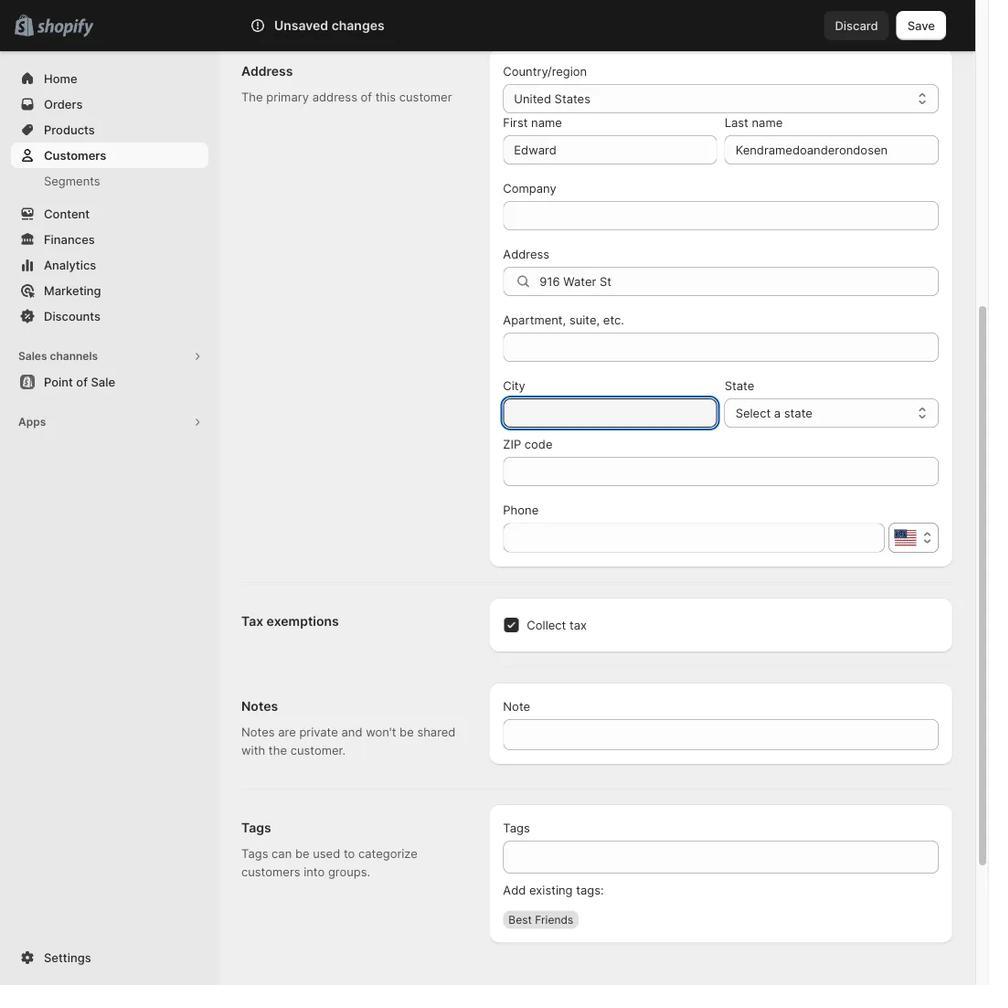 Task type: describe. For each thing, give the bounding box(es) containing it.
exemptions
[[267, 614, 339, 630]]

last name
[[725, 115, 783, 129]]

Phone text field
[[503, 524, 885, 553]]

best
[[509, 914, 532, 927]]

categorize
[[358, 847, 418, 861]]

address
[[312, 90, 357, 104]]

Apartment, suite, etc. text field
[[503, 333, 939, 362]]

discard
[[835, 18, 879, 32]]

are
[[278, 725, 296, 739]]

search
[[252, 18, 291, 32]]

zip code
[[503, 437, 553, 451]]

friends
[[535, 914, 573, 927]]

select a state
[[736, 406, 813, 420]]

settings link
[[11, 946, 208, 971]]

a
[[774, 406, 781, 420]]

name for last name
[[752, 115, 783, 129]]

analytics link
[[11, 252, 208, 278]]

discounts link
[[11, 304, 208, 329]]

finances
[[44, 232, 95, 246]]

ZIP code text field
[[503, 457, 939, 486]]

states
[[555, 91, 591, 106]]

save
[[908, 18, 935, 32]]

sales channels button
[[11, 344, 208, 369]]

content
[[44, 207, 90, 221]]

home
[[44, 71, 77, 85]]

the
[[241, 90, 263, 104]]

country/region
[[503, 64, 587, 78]]

apps
[[18, 416, 46, 429]]

private
[[299, 725, 338, 739]]

customer.
[[290, 743, 346, 758]]

segments
[[44, 174, 100, 188]]

customers
[[44, 148, 106, 162]]

unsaved
[[274, 18, 328, 33]]

products link
[[11, 117, 208, 143]]

sales channels
[[18, 350, 98, 363]]

into
[[304, 865, 325, 879]]

segments link
[[11, 168, 208, 194]]

discard button
[[824, 11, 889, 40]]

tax
[[241, 614, 263, 630]]

can
[[272, 847, 292, 861]]

tax exemptions
[[241, 614, 339, 630]]

won't
[[366, 725, 396, 739]]

first name
[[503, 115, 562, 129]]

Last name text field
[[725, 135, 939, 165]]

home link
[[11, 66, 208, 91]]

channels
[[50, 350, 98, 363]]

zip
[[503, 437, 521, 451]]

Address text field
[[540, 267, 939, 296]]

1 horizontal spatial address
[[503, 247, 550, 261]]

search button
[[223, 11, 753, 40]]

be inside 'tags can be used to categorize customers into groups.'
[[295, 847, 310, 861]]

to
[[344, 847, 355, 861]]

0 horizontal spatial address
[[241, 64, 293, 79]]

tags inside 'tags can be used to categorize customers into groups.'
[[241, 847, 268, 861]]

this
[[376, 90, 396, 104]]

existing
[[529, 883, 573, 898]]

collect
[[527, 618, 566, 632]]

shared
[[417, 725, 456, 739]]

point of sale
[[44, 375, 115, 389]]

finances link
[[11, 227, 208, 252]]

united states (+1) image
[[895, 530, 917, 546]]

tags can be used to categorize customers into groups.
[[241, 847, 418, 879]]

tags:
[[576, 883, 604, 898]]

products
[[44, 123, 95, 137]]

collect tax
[[527, 618, 587, 632]]

save button
[[897, 11, 946, 40]]

apps button
[[11, 410, 208, 435]]

content link
[[11, 201, 208, 227]]

company
[[503, 181, 557, 195]]



Task type: vqa. For each thing, say whether or not it's contained in the screenshot.
ZIP code 'text box'
yes



Task type: locate. For each thing, give the bounding box(es) containing it.
1 vertical spatial address
[[503, 247, 550, 261]]

notes
[[241, 699, 278, 715], [241, 725, 275, 739]]

marketing
[[44, 283, 101, 298]]

orders
[[44, 97, 83, 111]]

first
[[503, 115, 528, 129]]

city
[[503, 379, 526, 393]]

0 horizontal spatial be
[[295, 847, 310, 861]]

First name text field
[[503, 135, 718, 165]]

best friends
[[509, 914, 573, 927]]

notes inside notes are private and won't be shared with the customer.
[[241, 725, 275, 739]]

notes are private and won't be shared with the customer.
[[241, 725, 456, 758]]

primary
[[266, 90, 309, 104]]

notes for notes
[[241, 699, 278, 715]]

discounts
[[44, 309, 101, 323]]

etc.
[[603, 313, 624, 327]]

united states
[[514, 91, 591, 106]]

1 name from the left
[[531, 115, 562, 129]]

1 horizontal spatial of
[[361, 90, 372, 104]]

groups.
[[328, 865, 370, 879]]

suite,
[[570, 313, 600, 327]]

the primary address of this customer
[[241, 90, 452, 104]]

2 notes from the top
[[241, 725, 275, 739]]

name for first name
[[531, 115, 562, 129]]

add existing tags:
[[503, 883, 604, 898]]

be
[[400, 725, 414, 739], [295, 847, 310, 861]]

apartment, suite, etc.
[[503, 313, 624, 327]]

with
[[241, 743, 265, 758]]

note
[[503, 700, 530, 714]]

customers link
[[11, 143, 208, 168]]

shopify image
[[37, 19, 93, 37]]

of left this
[[361, 90, 372, 104]]

0 horizontal spatial name
[[531, 115, 562, 129]]

name
[[531, 115, 562, 129], [752, 115, 783, 129]]

1 vertical spatial be
[[295, 847, 310, 861]]

point of sale link
[[11, 369, 208, 395]]

1 horizontal spatial name
[[752, 115, 783, 129]]

0 vertical spatial address
[[241, 64, 293, 79]]

be right can
[[295, 847, 310, 861]]

1 horizontal spatial be
[[400, 725, 414, 739]]

marketing link
[[11, 278, 208, 304]]

be inside notes are private and won't be shared with the customer.
[[400, 725, 414, 739]]

last
[[725, 115, 749, 129]]

sales
[[18, 350, 47, 363]]

City text field
[[503, 399, 718, 428]]

the
[[269, 743, 287, 758]]

add
[[503, 883, 526, 898]]

notes for notes are private and won't be shared with the customer.
[[241, 725, 275, 739]]

customers
[[241, 865, 300, 879]]

2 name from the left
[[752, 115, 783, 129]]

0 vertical spatial notes
[[241, 699, 278, 715]]

of left sale
[[76, 375, 88, 389]]

Company text field
[[503, 201, 939, 230]]

of inside button
[[76, 375, 88, 389]]

code
[[525, 437, 553, 451]]

1 notes from the top
[[241, 699, 278, 715]]

be right 'won't'
[[400, 725, 414, 739]]

Tags field
[[514, 841, 928, 874]]

1 vertical spatial notes
[[241, 725, 275, 739]]

address down company
[[503, 247, 550, 261]]

used
[[313, 847, 340, 861]]

name right last
[[752, 115, 783, 129]]

0 vertical spatial of
[[361, 90, 372, 104]]

customer
[[399, 90, 452, 104]]

sale
[[91, 375, 115, 389]]

phone
[[503, 503, 539, 517]]

state
[[725, 379, 755, 393]]

point of sale button
[[0, 369, 219, 395]]

tax
[[570, 618, 587, 632]]

address up the
[[241, 64, 293, 79]]

best friends button
[[503, 911, 579, 930]]

unsaved changes
[[274, 18, 385, 33]]

select
[[736, 406, 771, 420]]

0 horizontal spatial of
[[76, 375, 88, 389]]

and
[[341, 725, 363, 739]]

state
[[784, 406, 813, 420]]

analytics
[[44, 258, 96, 272]]

point
[[44, 375, 73, 389]]

apartment,
[[503, 313, 566, 327]]

changes
[[332, 18, 385, 33]]

0 vertical spatial be
[[400, 725, 414, 739]]

united
[[514, 91, 551, 106]]

orders link
[[11, 91, 208, 117]]

address
[[241, 64, 293, 79], [503, 247, 550, 261]]

1 vertical spatial of
[[76, 375, 88, 389]]

name down united states
[[531, 115, 562, 129]]

of
[[361, 90, 372, 104], [76, 375, 88, 389]]

Note text field
[[503, 720, 939, 751]]



